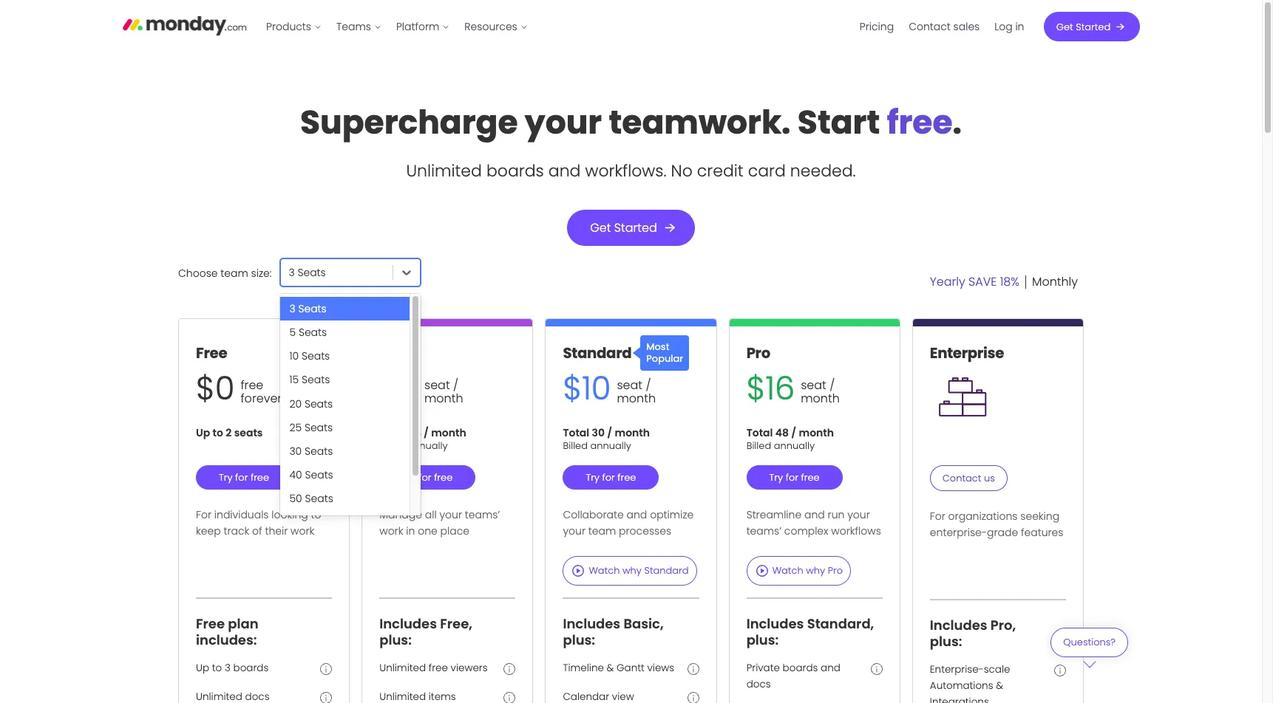 Task type: locate. For each thing, give the bounding box(es) containing it.
includes for $16
[[746, 615, 804, 634]]

billed left 24
[[379, 439, 404, 453]]

2 list from the left
[[852, 0, 1032, 53]]

1 horizontal spatial annually
[[590, 439, 631, 453]]

manage all your teams' work in one place
[[379, 508, 500, 539]]

try for $16
[[769, 471, 783, 485]]

0 vertical spatial in
[[1015, 19, 1024, 34]]

for inside $0 region
[[235, 471, 248, 485]]

0 vertical spatial to
[[213, 426, 223, 441]]

for inside for individuals looking to keep track of their work
[[196, 508, 211, 523]]

try for $0
[[219, 471, 233, 485]]

standard up $10
[[563, 343, 632, 364]]

try for free button inside $0 region
[[196, 466, 292, 490]]

1 horizontal spatial started
[[1076, 20, 1111, 34]]

1 horizontal spatial pro
[[828, 564, 843, 578]]

billed inside total 48 / month billed annually
[[746, 439, 771, 453]]

month up total 24 / month billed annually
[[424, 391, 463, 408]]

enterprise-
[[930, 663, 984, 678]]

to down 50 seats
[[311, 508, 321, 523]]

plus: up private
[[746, 632, 779, 650]]

0 vertical spatial teams'
[[465, 508, 500, 523]]

choose
[[178, 266, 218, 281]]

private boards/docs are only visible and accessible to you and team members you invite. image
[[871, 664, 883, 676]]

try up manage
[[402, 471, 416, 485]]

1 horizontal spatial billed
[[563, 439, 588, 453]]

contact left us
[[943, 472, 981, 486]]

1 horizontal spatial boards
[[486, 160, 544, 183]]

collaborate
[[563, 508, 624, 523]]

15
[[289, 373, 299, 388]]

for for $8
[[419, 471, 431, 485]]

work down manage
[[379, 524, 403, 539]]

10
[[289, 349, 299, 364]]

basic,
[[624, 615, 664, 634]]

try inside $10 region
[[586, 471, 600, 485]]

video button icon image for $10
[[571, 564, 586, 579]]

$10
[[563, 367, 611, 411]]

40
[[289, 468, 302, 483]]

3 try from the left
[[586, 471, 600, 485]]

/ down $10 seat / month
[[607, 426, 612, 441]]

2 horizontal spatial total
[[746, 426, 773, 441]]

1 vertical spatial get started
[[590, 220, 657, 237]]

0 horizontal spatial boards
[[233, 662, 269, 676]]

unlimited down includes free, plus: on the bottom left of page
[[379, 662, 426, 676]]

1 vertical spatial 3 seats
[[289, 302, 327, 317]]

1 horizontal spatial get
[[1056, 20, 1073, 34]]

up inside region
[[196, 662, 209, 676]]

try for free button down total 48 / month billed annually
[[746, 466, 843, 490]]

/ right 24
[[424, 426, 429, 441]]

month
[[424, 391, 463, 408], [617, 391, 656, 408], [801, 391, 840, 408], [431, 426, 466, 441], [615, 426, 650, 441], [799, 426, 834, 441]]

individuals
[[214, 508, 269, 523]]

3 inside region
[[225, 662, 231, 676]]

3 for from the left
[[602, 471, 615, 485]]

in inside list
[[1015, 19, 1024, 34]]

main element
[[259, 0, 1140, 53]]

for up keep
[[196, 508, 211, 523]]

0 horizontal spatial get
[[590, 220, 611, 237]]

0 horizontal spatial teams'
[[465, 508, 500, 523]]

2 seat from the left
[[617, 377, 643, 394]]

4 try for free button from the left
[[746, 466, 843, 490]]

0 horizontal spatial get started
[[590, 220, 657, 237]]

annually for $8
[[407, 439, 448, 453]]

3 seats
[[289, 266, 326, 280], [289, 302, 327, 317]]

manage all your upcoming work using a visual calendar. element
[[687, 693, 699, 704]]

try inside the $16 region
[[769, 471, 783, 485]]

questions? button
[[1051, 628, 1128, 669]]

1 annually from the left
[[407, 439, 448, 453]]

watch
[[589, 564, 620, 578], [772, 564, 803, 578]]

3 seat from the left
[[801, 377, 826, 394]]

pro down workflows
[[828, 564, 843, 578]]

plus: up 'unlimited free viewers'
[[379, 632, 412, 650]]

plus: up timeline
[[563, 632, 595, 650]]

teams
[[336, 19, 371, 34]]

private boards/docs are only visible and accessible to you and team members you invite. element
[[871, 664, 883, 679]]

contact us - enterprise image
[[935, 371, 990, 423]]

why down complex
[[806, 564, 825, 578]]

seat right $8
[[424, 377, 450, 394]]

month for $8
[[424, 391, 463, 408]]

free plan includes:
[[196, 615, 259, 650]]

contact inside button
[[909, 19, 951, 34]]

1 watch from the left
[[589, 564, 620, 578]]

includes inside includes standard, plus:
[[746, 615, 804, 634]]

contact us
[[943, 472, 995, 486]]

unlimited free viewers
[[379, 662, 488, 676]]

run
[[828, 508, 845, 523]]

total down $10
[[563, 426, 589, 441]]

list
[[259, 0, 535, 53], [852, 0, 1032, 53]]

1 horizontal spatial teams'
[[746, 524, 781, 539]]

/ right $16
[[830, 377, 835, 394]]

annually
[[407, 439, 448, 453], [590, 439, 631, 453], [774, 439, 815, 453]]

team down collaborate
[[588, 524, 616, 539]]

2 try for free from the left
[[402, 471, 453, 485]]

0 horizontal spatial standard
[[563, 343, 632, 364]]

month inside total 48 / month billed annually
[[799, 426, 834, 441]]

free inside $0 region
[[196, 343, 227, 364]]

$0 region
[[179, 327, 349, 598]]

/ inside $10 seat / month
[[646, 377, 651, 394]]

and
[[548, 160, 581, 183], [627, 508, 647, 523], [804, 508, 825, 523], [821, 662, 841, 676]]

try up individuals
[[219, 471, 233, 485]]

why inside the $16 region
[[806, 564, 825, 578]]

and up 'processes'
[[627, 508, 647, 523]]

1 vertical spatial teams'
[[746, 524, 781, 539]]

includes up private
[[746, 615, 804, 634]]

0 vertical spatial standard
[[563, 343, 632, 364]]

3 billed from the left
[[746, 439, 771, 453]]

unlimited down supercharge
[[406, 160, 482, 183]]

2 total from the left
[[563, 426, 589, 441]]

boards inside private boards and docs
[[783, 662, 818, 676]]

0 horizontal spatial for
[[196, 508, 211, 523]]

for inside for organizations seeking enterprise-grade features
[[930, 510, 945, 524]]

includes inside "includes basic, plus:"
[[563, 615, 620, 634]]

contact sales
[[909, 19, 980, 34]]

team left the size:
[[221, 266, 248, 281]]

/ inside total 24 / month billed annually
[[424, 426, 429, 441]]

1 vertical spatial to
[[311, 508, 321, 523]]

enterprise: enterprise-scale  automations &amp; integrations region
[[930, 663, 1048, 704]]

manage all your upcoming work using a visual calendar. image
[[687, 693, 699, 704]]

0 vertical spatial get started
[[1056, 20, 1111, 34]]

/ inside $16 seat / month
[[830, 377, 835, 394]]

seats
[[298, 266, 326, 280], [298, 302, 327, 317], [299, 326, 327, 340], [302, 349, 330, 364], [302, 373, 330, 388], [305, 397, 333, 411], [305, 420, 333, 435], [305, 444, 333, 459], [305, 468, 333, 483], [305, 492, 333, 506], [308, 515, 336, 530]]

month inside $16 seat / month
[[801, 391, 840, 408]]

month for $16
[[801, 391, 840, 408]]

0 horizontal spatial work
[[291, 524, 314, 539]]

/ right $8
[[453, 377, 458, 394]]

0 horizontal spatial why
[[623, 564, 642, 578]]

3 seats up 5 seats
[[289, 302, 327, 317]]

0 vertical spatial unlimited
[[406, 160, 482, 183]]

3 up 5
[[289, 302, 295, 317]]

month inside $8 seat / month
[[424, 391, 463, 408]]

watch for $16
[[772, 564, 803, 578]]

2 for from the left
[[419, 471, 431, 485]]

/ for total 24 / month
[[424, 426, 429, 441]]

total left 24
[[379, 426, 406, 441]]

/ for total 30 / month
[[607, 426, 612, 441]]

unlimited for unlimited boards and workflows. no credit card needed.
[[406, 160, 482, 183]]

resources link
[[457, 15, 535, 38]]

includes up enterprise-
[[930, 617, 987, 635]]

plus: for $10
[[563, 632, 595, 650]]

get right log in link
[[1056, 20, 1073, 34]]

for up enterprise-
[[930, 510, 945, 524]]

billed for $16
[[746, 439, 771, 453]]

0 vertical spatial get started button
[[1044, 12, 1140, 41]]

plus: inside "includes basic, plus:"
[[563, 632, 595, 650]]

pro
[[746, 343, 770, 364], [828, 564, 843, 578]]

watch inside $10 region
[[589, 564, 620, 578]]

try for free down total 30 / month billed annually on the bottom
[[586, 471, 636, 485]]

30 down 25
[[289, 444, 302, 459]]

1 vertical spatial 30
[[289, 444, 302, 459]]

total inside total 48 / month billed annually
[[746, 426, 773, 441]]

for for $0
[[235, 471, 248, 485]]

3
[[289, 266, 295, 280], [289, 302, 295, 317], [225, 662, 231, 676]]

1 vertical spatial in
[[406, 524, 415, 539]]

2 vertical spatial 3
[[225, 662, 231, 676]]

to for seats
[[213, 426, 223, 441]]

watch inside the $16 region
[[772, 564, 803, 578]]

billed for $8
[[379, 439, 404, 453]]

why down 'processes'
[[623, 564, 642, 578]]

seat inside $16 seat / month
[[801, 377, 826, 394]]

to down includes:
[[212, 662, 222, 676]]

try for free button for $10
[[563, 466, 659, 490]]

try inside $8 region
[[402, 471, 416, 485]]

for inside the $16 region
[[786, 471, 798, 485]]

1 try for free from the left
[[219, 471, 269, 485]]

try for free inside $0 region
[[219, 471, 269, 485]]

annually down $16 seat / month
[[774, 439, 815, 453]]

billed inside total 30 / month billed annually
[[563, 439, 588, 453]]

try for free button inside $8 region
[[379, 466, 476, 490]]

see all upcoming work in a visual timeline, and use gantt charts to ensure you're meeting deadlines successfully. element
[[687, 664, 699, 679]]

unlimited for unlimited free viewers
[[379, 662, 426, 676]]

standard: timeline &amp; gantt views region
[[563, 661, 681, 679]]

for inside $10 region
[[602, 471, 615, 485]]

2 work from the left
[[379, 524, 403, 539]]

up inside $0 region
[[196, 426, 210, 441]]

1 billed from the left
[[379, 439, 404, 453]]

seats right the size:
[[298, 266, 326, 280]]

monthly
[[1032, 274, 1078, 291]]

0 horizontal spatial &
[[607, 662, 614, 676]]

get started button inside the main element
[[1044, 12, 1140, 41]]

for up individuals
[[235, 471, 248, 485]]

video button icon image inside $10 region
[[571, 564, 586, 579]]

0 vertical spatial &
[[607, 662, 614, 676]]

0 vertical spatial 3 seats
[[289, 266, 326, 280]]

/ for $16
[[830, 377, 835, 394]]

48
[[775, 426, 789, 441]]

2 horizontal spatial annually
[[774, 439, 815, 453]]

30 down $10 seat / month
[[592, 426, 605, 441]]

try for free button up individuals
[[196, 466, 292, 490]]

0 horizontal spatial video button icon image
[[571, 564, 586, 579]]

30
[[592, 426, 605, 441], [289, 444, 302, 459]]

month for total 30 / month
[[615, 426, 650, 441]]

0 horizontal spatial total
[[379, 426, 406, 441]]

2 video button icon image from the left
[[755, 564, 769, 579]]

get started
[[1056, 20, 1111, 34], [590, 220, 657, 237]]

& down scale
[[996, 680, 1003, 694]]

to inside for individuals looking to keep track of their work
[[311, 508, 321, 523]]

/ inside total 48 / month billed annually
[[791, 426, 796, 441]]

seat for $10
[[617, 377, 643, 394]]

$0
[[196, 367, 235, 411]]

total inside total 30 / month billed annually
[[563, 426, 589, 441]]

grade
[[987, 526, 1018, 541]]

annually for $16
[[774, 439, 815, 453]]

plus: up enterprise-
[[930, 633, 962, 652]]

pro,
[[991, 617, 1016, 635]]

1 horizontal spatial get started button
[[1044, 12, 1140, 41]]

try up streamline
[[769, 471, 783, 485]]

all
[[425, 508, 437, 523]]

1 horizontal spatial video button icon image
[[755, 564, 769, 579]]

/ down popular
[[646, 377, 651, 394]]

0 horizontal spatial in
[[406, 524, 415, 539]]

1 horizontal spatial seat
[[617, 377, 643, 394]]

month down $10 seat / month
[[615, 426, 650, 441]]

scale
[[984, 663, 1010, 678]]

1 video button icon image from the left
[[571, 564, 586, 579]]

annually down $8 seat / month on the left
[[407, 439, 448, 453]]

3 right the size:
[[289, 266, 295, 280]]

work down looking
[[291, 524, 314, 539]]

1 vertical spatial free
[[196, 615, 225, 634]]

manage
[[379, 508, 422, 523]]

and inside private boards and docs
[[821, 662, 841, 676]]

month inside $10 seat / month
[[617, 391, 656, 408]]

1 free from the top
[[196, 343, 227, 364]]

for down total 48 / month billed annually
[[786, 471, 798, 485]]

/ for $8
[[453, 377, 458, 394]]

1 list from the left
[[259, 0, 535, 53]]

up for up to 3 boards
[[196, 662, 209, 676]]

2 try for free button from the left
[[379, 466, 476, 490]]

0 horizontal spatial 30
[[289, 444, 302, 459]]

1 vertical spatial up
[[196, 662, 209, 676]]

teams' inside manage all your teams' work in one place
[[465, 508, 500, 523]]

1 horizontal spatial list
[[852, 0, 1032, 53]]

annually for $10
[[590, 439, 631, 453]]

/ inside $8 seat / month
[[453, 377, 458, 394]]

3 annually from the left
[[774, 439, 815, 453]]

1 try for free button from the left
[[196, 466, 292, 490]]

try for free inside $10 region
[[586, 471, 636, 485]]

0 vertical spatial contact
[[909, 19, 951, 34]]

for inside $8 region
[[419, 471, 431, 485]]

2 watch from the left
[[772, 564, 803, 578]]

1 vertical spatial 3
[[289, 302, 295, 317]]

2 annually from the left
[[590, 439, 631, 453]]

free inside region
[[429, 662, 448, 676]]

get started button
[[1044, 12, 1140, 41], [567, 210, 695, 246]]

month down popular
[[617, 391, 656, 408]]

month right 24
[[431, 426, 466, 441]]

includes inside includes pro, plus:
[[930, 617, 987, 635]]

month up total 48 / month billed annually
[[801, 391, 840, 408]]

seats right 5
[[299, 326, 327, 340]]

workflows
[[831, 524, 881, 539]]

$8 seat / month
[[379, 367, 463, 411]]

billed left 48
[[746, 439, 771, 453]]

in left one
[[406, 524, 415, 539]]

try for free up 'all'
[[402, 471, 453, 485]]

1 up from the top
[[196, 426, 210, 441]]

1 horizontal spatial team
[[588, 524, 616, 539]]

seat right $16
[[801, 377, 826, 394]]

why inside $10 region
[[623, 564, 642, 578]]

1 horizontal spatial &
[[996, 680, 1003, 694]]

0 vertical spatial 30
[[592, 426, 605, 441]]

1 horizontal spatial in
[[1015, 19, 1024, 34]]

try for free button up 'all'
[[379, 466, 476, 490]]

1 vertical spatial team
[[588, 524, 616, 539]]

1 vertical spatial started
[[614, 220, 657, 237]]

.
[[953, 100, 962, 145]]

try for free for $16
[[769, 471, 820, 485]]

4 try for free from the left
[[769, 471, 820, 485]]

1 horizontal spatial work
[[379, 524, 403, 539]]

to inside region
[[212, 662, 222, 676]]

video button icon image down collaborate
[[571, 564, 586, 579]]

unlimited inside region
[[379, 662, 426, 676]]

and inside collaborate and optimize your team processes
[[627, 508, 647, 523]]

1 vertical spatial &
[[996, 680, 1003, 694]]

1 work from the left
[[291, 524, 314, 539]]

total for $10
[[563, 426, 589, 441]]

one
[[418, 524, 437, 539]]

1 horizontal spatial 30
[[592, 426, 605, 441]]

for up 'all'
[[419, 471, 431, 485]]

5
[[289, 326, 296, 340]]

includes 250,000 automation and integration actions per month. link
[[1054, 665, 1066, 682]]

contact inside button
[[943, 472, 981, 486]]

billed down $10
[[563, 439, 588, 453]]

0 horizontal spatial billed
[[379, 439, 404, 453]]

total for $8
[[379, 426, 406, 441]]

plus:
[[379, 632, 412, 650], [563, 632, 595, 650], [746, 632, 779, 650], [930, 633, 962, 652]]

try for free button for $0
[[196, 466, 292, 490]]

3 try for free from the left
[[586, 471, 636, 485]]

0 vertical spatial 3
[[289, 266, 295, 280]]

2 why from the left
[[806, 564, 825, 578]]

seats right 50
[[305, 492, 333, 506]]

try for free inside the $16 region
[[769, 471, 820, 485]]

for for $10
[[602, 471, 615, 485]]

complex
[[784, 524, 828, 539]]

0 vertical spatial get
[[1056, 20, 1073, 34]]

try for free button inside the $16 region
[[746, 466, 843, 490]]

0 horizontal spatial team
[[221, 266, 248, 281]]

started inside the main element
[[1076, 20, 1111, 34]]

3 seats right the size:
[[289, 266, 326, 280]]

2 vertical spatial to
[[212, 662, 222, 676]]

teams' up place
[[465, 508, 500, 523]]

supercharge your teamwork. start free .
[[300, 100, 962, 145]]

up left 2
[[196, 426, 210, 441]]

annually down $10 seat / month
[[590, 439, 631, 453]]

includes for $10
[[563, 615, 620, 634]]

total left 48
[[746, 426, 773, 441]]

try inside $0 region
[[219, 471, 233, 485]]

seats right 40
[[305, 468, 333, 483]]

get down workflows.
[[590, 220, 611, 237]]

platform
[[396, 19, 439, 34]]

total inside total 24 / month billed annually
[[379, 426, 406, 441]]

4 for from the left
[[786, 471, 798, 485]]

month inside total 30 / month billed annually
[[615, 426, 650, 441]]

2 horizontal spatial billed
[[746, 439, 771, 453]]

started for get started "button" inside the main element
[[1076, 20, 1111, 34]]

watch for $10
[[589, 564, 620, 578]]

seat inside $8 seat / month
[[424, 377, 450, 394]]

up down includes:
[[196, 662, 209, 676]]

and inside streamline and run your teams' complex workflows
[[804, 508, 825, 523]]

2 horizontal spatial boards
[[783, 662, 818, 676]]

seat
[[424, 377, 450, 394], [617, 377, 643, 394], [801, 377, 826, 394]]

for down total 30 / month billed annually on the bottom
[[602, 471, 615, 485]]

3 down includes:
[[225, 662, 231, 676]]

$0 free forever
[[196, 367, 282, 411]]

try up collaborate
[[586, 471, 600, 485]]

up to 2 seats
[[196, 426, 263, 441]]

free up $0
[[196, 343, 227, 364]]

billing period option group
[[924, 274, 1084, 291]]

0 vertical spatial started
[[1076, 20, 1111, 34]]

gantt
[[617, 662, 645, 676]]

month inside total 24 / month billed annually
[[431, 426, 466, 441]]

seats right 10
[[302, 349, 330, 364]]

/ right 48
[[791, 426, 796, 441]]

free inside free plan includes:
[[196, 615, 225, 634]]

1 horizontal spatial why
[[806, 564, 825, 578]]

seat right $10
[[617, 377, 643, 394]]

free for free
[[196, 343, 227, 364]]

your inside manage all your teams' work in one place
[[439, 508, 462, 523]]

0 horizontal spatial started
[[614, 220, 657, 237]]

boards for private
[[783, 662, 818, 676]]

0 vertical spatial free
[[196, 343, 227, 364]]

4 try from the left
[[769, 471, 783, 485]]

1 vertical spatial contact
[[943, 472, 981, 486]]

pro up $16
[[746, 343, 770, 364]]

0 horizontal spatial watch
[[589, 564, 620, 578]]

try for free inside $8 region
[[402, 471, 453, 485]]

1 try from the left
[[219, 471, 233, 485]]

plan
[[228, 615, 259, 634]]

log in link
[[987, 15, 1032, 38]]

includes basic, plus:
[[563, 615, 664, 650]]

in right 'log'
[[1015, 19, 1024, 34]]

try
[[219, 471, 233, 485], [402, 471, 416, 485], [586, 471, 600, 485], [769, 471, 783, 485]]

includes inside includes free, plus:
[[379, 615, 437, 634]]

1 for from the left
[[235, 471, 248, 485]]

free inside $10 region
[[618, 471, 636, 485]]

0 vertical spatial team
[[221, 266, 248, 281]]

pricing link
[[852, 15, 901, 38]]

20 seats
[[289, 397, 333, 411]]

try for free button down total 30 / month billed annually on the bottom
[[563, 466, 659, 490]]

billed for $10
[[563, 439, 588, 453]]

and down includes standard, plus:
[[821, 662, 841, 676]]

1 vertical spatial standard
[[644, 564, 689, 578]]

try for $8
[[402, 471, 416, 485]]

boards are the place for organizing all your work and data (e.g. projects, clients, processes). element
[[320, 664, 332, 679]]

seats right 25
[[305, 420, 333, 435]]

enterprise region
[[913, 327, 1083, 600]]

month right 48
[[799, 426, 834, 441]]

why for $16
[[806, 564, 825, 578]]

standard
[[563, 343, 632, 364], [644, 564, 689, 578]]

2 free from the top
[[196, 615, 225, 634]]

unlimited
[[406, 160, 482, 183], [379, 662, 426, 676]]

annually inside total 48 / month billed annually
[[774, 439, 815, 453]]

plus: for $8
[[379, 632, 412, 650]]

3 try for free button from the left
[[563, 466, 659, 490]]

try for free up individuals
[[219, 471, 269, 485]]

try for free button for $8
[[379, 466, 476, 490]]

annually inside total 30 / month billed annually
[[590, 439, 631, 453]]

plus: inside includes free, plus:
[[379, 632, 412, 650]]

seats
[[234, 426, 263, 441]]

try for free down total 48 / month billed annually
[[769, 471, 820, 485]]

us
[[984, 472, 995, 486]]

1 horizontal spatial get started
[[1056, 20, 1111, 34]]

1 vertical spatial pro
[[828, 564, 843, 578]]

$10 seat / month
[[563, 367, 656, 411]]

0 vertical spatial up
[[196, 426, 210, 441]]

viewers have read only access to the data within the account with no editing rights. image
[[504, 664, 516, 676]]

0 horizontal spatial annually
[[407, 439, 448, 453]]

0 horizontal spatial list
[[259, 0, 535, 53]]

& left the gantt
[[607, 662, 614, 676]]

1 vertical spatial get started button
[[567, 210, 695, 246]]

watch down complex
[[772, 564, 803, 578]]

total for $16
[[746, 426, 773, 441]]

products link
[[259, 15, 329, 38]]

contact us button
[[930, 466, 1008, 492]]

video button icon image left watch why pro
[[755, 564, 769, 579]]

total 30 / month billed annually
[[563, 426, 650, 453]]

2 horizontal spatial seat
[[801, 377, 826, 394]]

1 total from the left
[[379, 426, 406, 441]]

and up complex
[[804, 508, 825, 523]]

50
[[289, 492, 302, 506]]

free inside $0 free forever
[[241, 377, 263, 394]]

to left 2
[[213, 426, 223, 441]]

1 horizontal spatial watch
[[772, 564, 803, 578]]

1 vertical spatial unlimited
[[379, 662, 426, 676]]

0 vertical spatial pro
[[746, 343, 770, 364]]

seat inside $10 seat / month
[[617, 377, 643, 394]]

month for total 24 / month
[[431, 426, 466, 441]]

free
[[196, 343, 227, 364], [196, 615, 225, 634]]

video button icon image inside the $16 region
[[755, 564, 769, 579]]

billed inside total 24 / month billed annually
[[379, 439, 404, 453]]

streamline
[[746, 508, 802, 523]]

2 billed from the left
[[563, 439, 588, 453]]

2 try from the left
[[402, 471, 416, 485]]

supercharge
[[300, 100, 518, 145]]

plus: inside includes standard, plus:
[[746, 632, 779, 650]]

get inside the main element
[[1056, 20, 1073, 34]]

2
[[226, 426, 232, 441]]

free inside the $16 region
[[801, 471, 820, 485]]

0 horizontal spatial seat
[[424, 377, 450, 394]]

1 why from the left
[[623, 564, 642, 578]]

1 seat from the left
[[424, 377, 450, 394]]

up
[[196, 426, 210, 441], [196, 662, 209, 676]]

annually inside total 24 / month billed annually
[[407, 439, 448, 453]]

integrations
[[930, 696, 989, 704]]

1 horizontal spatial for
[[930, 510, 945, 524]]

contact for contact sales
[[909, 19, 951, 34]]

2 up from the top
[[196, 662, 209, 676]]

features
[[1021, 526, 1063, 541]]

teams' down streamline
[[746, 524, 781, 539]]

includes for $8
[[379, 615, 437, 634]]

video button icon image
[[571, 564, 586, 579], [755, 564, 769, 579]]

get started inside the main element
[[1056, 20, 1111, 34]]

3 total from the left
[[746, 426, 773, 441]]

1 horizontal spatial total
[[563, 426, 589, 441]]

/ inside total 30 / month billed annually
[[607, 426, 612, 441]]

includes left free, at left
[[379, 615, 437, 634]]



Task type: describe. For each thing, give the bounding box(es) containing it.
automations
[[930, 680, 993, 694]]

& inside the standard: timeline &amp; gantt views region
[[607, 662, 614, 676]]

$10 region
[[546, 327, 716, 598]]

$8
[[379, 367, 418, 411]]

25 seats
[[289, 420, 333, 435]]

within boards we have rows, or 'items' - an item can be anything you want it to be - task, project, customer, etc. use as many items as you want throughout your different boards to manage all kinds of information! element
[[504, 693, 516, 704]]

resources
[[465, 19, 517, 34]]

/ for total 48 / month
[[791, 426, 796, 441]]

views
[[647, 662, 674, 676]]

free for free plan includes:
[[196, 615, 225, 634]]

$8 region
[[362, 327, 533, 598]]

/ for $10
[[646, 377, 651, 394]]

teamwork.
[[609, 100, 791, 145]]

5 seats
[[289, 326, 327, 340]]

seeking
[[1020, 510, 1060, 524]]

popular
[[646, 352, 683, 366]]

includes:
[[196, 632, 257, 650]]

create docs and collaborate with your team in real time. as your collaboration thrives, turn those words into actions with live updated data using monday.com real time engine! element
[[320, 693, 332, 704]]

unlimited boards and workflows. no credit card needed.
[[406, 160, 856, 183]]

try for $10
[[586, 471, 600, 485]]

100 seats
[[289, 515, 336, 530]]

& inside enterprise-scale automations & integrations
[[996, 680, 1003, 694]]

for for enterprise
[[930, 510, 945, 524]]

includes standard, plus:
[[746, 615, 874, 650]]

yearly
[[930, 274, 965, 291]]

plus: for $16
[[746, 632, 779, 650]]

optimize
[[650, 508, 694, 523]]

monday.com logo image
[[122, 9, 247, 41]]

private boards and docs
[[746, 662, 841, 692]]

includes 250,000 automation and integration actions per month. image
[[1054, 666, 1066, 678]]

$16
[[746, 367, 795, 411]]

try for free for $0
[[219, 471, 269, 485]]

basic
[[379, 343, 419, 364]]

get started for the leftmost get started "button"
[[590, 220, 657, 237]]

basic: unlimited free viewers region
[[379, 661, 497, 679]]

video button icon image for $16
[[755, 564, 769, 579]]

30 inside total 30 / month billed annually
[[592, 426, 605, 441]]

standard: calendar view region
[[563, 690, 681, 704]]

viewers have read only access to the data within the account with no editing rights. element
[[504, 664, 516, 679]]

most popular
[[646, 340, 683, 366]]

includes free, plus:
[[379, 615, 472, 650]]

timeline & gantt views
[[563, 662, 674, 676]]

100
[[289, 515, 305, 530]]

20
[[289, 397, 302, 411]]

seats right 100
[[308, 515, 336, 530]]

platform link
[[389, 15, 457, 38]]

card
[[748, 160, 786, 183]]

within boards we have rows, or 'items' - an item can be anything you want it to be - task, project, customer, etc. use as many items as you want throughout your different boards to manage all kinds of information! image
[[504, 693, 516, 704]]

40 seats
[[289, 468, 333, 483]]

free,
[[440, 615, 472, 634]]

enterprise-
[[930, 526, 987, 541]]

needed.
[[790, 160, 856, 183]]

up for up to 2 seats
[[196, 426, 210, 441]]

basic: unlimited items region
[[379, 690, 497, 704]]

seat for $16
[[801, 377, 826, 394]]

questions?
[[1063, 635, 1116, 650]]

enterprise
[[930, 343, 1004, 364]]

total 24 / month billed annually
[[379, 426, 466, 453]]

25
[[289, 420, 302, 435]]

your inside collaborate and optimize your team processes
[[563, 524, 586, 539]]

work inside for individuals looking to keep track of their work
[[291, 524, 314, 539]]

timeline
[[563, 662, 604, 676]]

Monthly radio
[[1026, 274, 1084, 291]]

contact sales button
[[901, 15, 987, 38]]

Yearly SAVE 18% radio
[[924, 274, 1026, 291]]

seats right "15" in the left bottom of the page
[[302, 373, 330, 388]]

sales
[[953, 19, 980, 34]]

your inside streamline and run your teams' complex workflows
[[847, 508, 870, 523]]

list containing pricing
[[852, 0, 1032, 53]]

teams link
[[329, 15, 389, 38]]

15 seats
[[289, 373, 330, 388]]

$16 region
[[729, 327, 900, 598]]

to for boards
[[212, 662, 222, 676]]

choose team size:
[[178, 266, 272, 281]]

started for the leftmost get started "button"
[[614, 220, 657, 237]]

streamline and run your teams' complex workflows
[[746, 508, 881, 539]]

keep
[[196, 524, 221, 539]]

forever
[[241, 391, 282, 408]]

free: up to 3 boards region
[[196, 661, 314, 679]]

why for $10
[[623, 564, 642, 578]]

teams' inside streamline and run your teams' complex workflows
[[746, 524, 781, 539]]

seats up 5 seats
[[298, 302, 327, 317]]

in inside manage all your teams' work in one place
[[406, 524, 415, 539]]

list containing products
[[259, 0, 535, 53]]

docs
[[746, 678, 771, 692]]

see all upcoming work in a visual timeline, and use gantt charts to ensure you're meeting deadlines successfully. image
[[687, 664, 699, 676]]

free inside $8 region
[[434, 471, 453, 485]]

start
[[798, 100, 880, 145]]

most
[[646, 340, 669, 354]]

try for free button for $16
[[746, 466, 843, 490]]

their
[[265, 524, 288, 539]]

for for free
[[196, 508, 211, 523]]

looking
[[272, 508, 308, 523]]

seats up the 40 seats
[[305, 444, 333, 459]]

log
[[995, 19, 1013, 34]]

try for free for $8
[[402, 471, 453, 485]]

get started for get started "button" inside the main element
[[1056, 20, 1111, 34]]

size:
[[251, 266, 272, 281]]

standard,
[[807, 615, 874, 634]]

work inside manage all your teams' work in one place
[[379, 524, 403, 539]]

log in
[[995, 19, 1024, 34]]

track
[[224, 524, 249, 539]]

up to 3 boards
[[196, 662, 269, 676]]

processes
[[619, 524, 671, 539]]

save
[[969, 274, 997, 291]]

contact for contact us
[[943, 472, 981, 486]]

and left workflows.
[[548, 160, 581, 183]]

no
[[671, 160, 693, 183]]

0 horizontal spatial pro
[[746, 343, 770, 364]]

plus: inside includes pro, plus:
[[930, 633, 962, 652]]

24
[[408, 426, 421, 441]]

1 vertical spatial get
[[590, 220, 611, 237]]

30 seats
[[289, 444, 333, 459]]

total 48 / month billed annually
[[746, 426, 834, 453]]

1 horizontal spatial standard
[[644, 564, 689, 578]]

enterprise-scale automations & integrations
[[930, 663, 1010, 704]]

viewers
[[451, 662, 488, 676]]

pro: private boards and docs region
[[746, 661, 864, 694]]

month for $10
[[617, 391, 656, 408]]

private
[[746, 662, 780, 676]]

for individuals looking to keep track of their work
[[196, 508, 321, 539]]

seat for $8
[[424, 377, 450, 394]]

credit
[[697, 160, 744, 183]]

yearly save 18%
[[930, 274, 1019, 291]]

18%
[[1000, 274, 1019, 291]]

boards are the place for organizing all your work and data (e.g. projects, clients, processes). image
[[320, 664, 332, 676]]

seats right 20 on the bottom of page
[[305, 397, 333, 411]]

boards for unlimited
[[486, 160, 544, 183]]

collaborate and optimize your team processes
[[563, 508, 694, 539]]

pricing
[[860, 19, 894, 34]]

create docs and collaborate with your team in real time. as your collaboration thrives, turn those words into actions with live updated data using monday.com real time engine! image
[[320, 693, 332, 704]]

organizations
[[948, 510, 1018, 524]]

0 horizontal spatial get started button
[[567, 210, 695, 246]]

team inside collaborate and optimize your team processes
[[588, 524, 616, 539]]

for organizations seeking enterprise-grade features
[[930, 510, 1063, 541]]

for for $16
[[786, 471, 798, 485]]

free: unlimited docs region
[[196, 690, 314, 704]]

month for total 48 / month
[[799, 426, 834, 441]]

try for free for $10
[[586, 471, 636, 485]]



Task type: vqa. For each thing, say whether or not it's contained in the screenshot.
Try For Free button
yes



